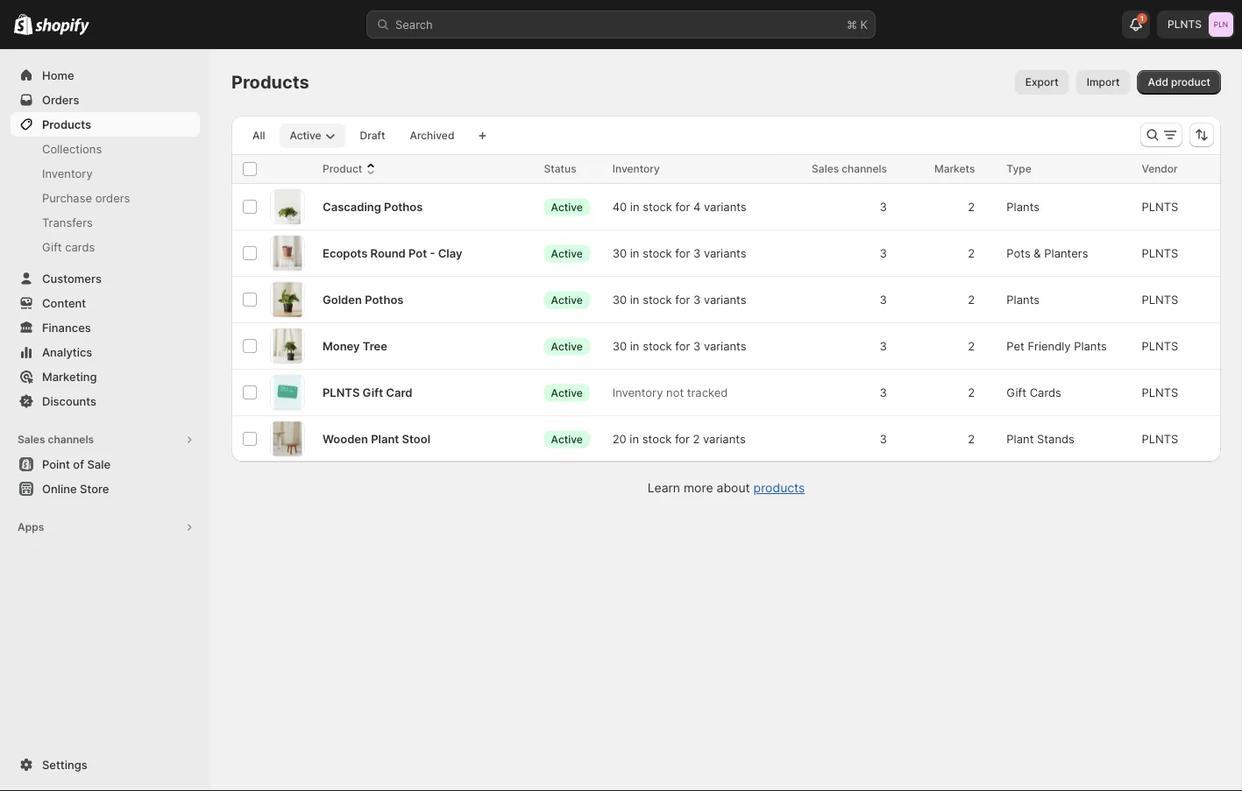 Task type: vqa. For each thing, say whether or not it's contained in the screenshot.
checkouts inside Abandoned checkouts will show here See when customers put an item in their cart but don't check out. You can also email customers a link to their cart.
no



Task type: describe. For each thing, give the bounding box(es) containing it.
wooden plant stool link
[[323, 431, 431, 448]]

status
[[544, 163, 577, 175]]

inventory button
[[613, 160, 678, 178]]

1 horizontal spatial products
[[231, 71, 309, 93]]

gift cards link
[[11, 235, 200, 260]]

active inside active dropdown button
[[290, 129, 321, 142]]

home
[[42, 68, 74, 82]]

type
[[1007, 163, 1032, 175]]

all link
[[242, 124, 276, 148]]

sales channels inside button
[[18, 434, 94, 446]]

round
[[370, 246, 406, 260]]

money tree
[[323, 339, 388, 353]]

variants for pots
[[704, 246, 747, 260]]

plnts for golden pothos
[[1142, 293, 1179, 306]]

about
[[717, 481, 750, 496]]

plnts for plnts gift card
[[1142, 386, 1179, 399]]

plnts for money tree
[[1142, 339, 1179, 353]]

pots & planters
[[1007, 246, 1089, 260]]

30 for money tree
[[613, 339, 627, 353]]

products link
[[754, 481, 805, 496]]

finances
[[42, 321, 91, 335]]

archived link
[[399, 124, 465, 148]]

analytics
[[42, 345, 92, 359]]

customers
[[42, 272, 102, 285]]

point
[[42, 458, 70, 471]]

active for cascading pothos
[[551, 201, 583, 213]]

products link
[[11, 112, 200, 137]]

inventory inside button
[[613, 163, 660, 175]]

of
[[73, 458, 84, 471]]

pot
[[409, 246, 427, 260]]

friendly
[[1028, 339, 1071, 353]]

4
[[694, 200, 701, 214]]

tracked
[[687, 386, 728, 399]]

active for ecopots round pot - clay
[[551, 247, 583, 260]]

wooden plant stool
[[323, 432, 431, 446]]

type button
[[1007, 160, 1049, 178]]

apps button
[[11, 516, 200, 540]]

cascading
[[323, 200, 381, 214]]

in for cascading pothos
[[630, 200, 640, 214]]

40 in stock for 4 variants
[[613, 200, 747, 214]]

clay
[[438, 246, 462, 260]]

markets
[[935, 163, 975, 175]]

product button
[[323, 160, 380, 178]]

in for money tree
[[630, 339, 640, 353]]

point of sale button
[[0, 452, 210, 477]]

pots
[[1007, 246, 1031, 260]]

cards
[[1030, 386, 1062, 399]]

home link
[[11, 63, 200, 88]]

pet
[[1007, 339, 1025, 353]]

plants for 30 in stock for 3 variants
[[1007, 293, 1040, 306]]

3 for pots
[[694, 246, 701, 260]]

settings link
[[11, 753, 200, 778]]

archived
[[410, 129, 455, 142]]

more
[[684, 481, 713, 496]]

2 vertical spatial plants
[[1074, 339, 1107, 353]]

settings
[[42, 758, 87, 772]]

for for pots
[[675, 246, 690, 260]]

1 horizontal spatial gift
[[363, 386, 383, 399]]

tree
[[363, 339, 388, 353]]

marketing
[[42, 370, 97, 384]]

content
[[42, 296, 86, 310]]

marketing link
[[11, 365, 200, 389]]

discounts
[[42, 395, 96, 408]]

discounts link
[[11, 389, 200, 414]]

pothos for cascading pothos
[[384, 200, 423, 214]]

stool
[[402, 432, 431, 446]]

in for ecopots round pot - clay
[[630, 246, 640, 260]]

gift for gift cards
[[42, 240, 62, 254]]

vendor button
[[1142, 160, 1196, 178]]

products
[[754, 481, 805, 496]]

gift cards
[[42, 240, 95, 254]]

export
[[1026, 76, 1059, 89]]

2 3 from the top
[[694, 293, 701, 306]]

draft link
[[349, 124, 396, 148]]

shopify image
[[35, 18, 90, 35]]

cascading pothos link
[[323, 198, 423, 216]]

online
[[42, 482, 77, 496]]

golden pothos link
[[323, 291, 404, 309]]

wooden
[[323, 432, 368, 446]]

add product link
[[1138, 70, 1221, 95]]

finances link
[[11, 316, 200, 340]]

golden
[[323, 293, 362, 306]]

inventory link
[[11, 161, 200, 186]]

plnts for wooden plant stool
[[1142, 432, 1179, 446]]

plnts gift card
[[323, 386, 413, 399]]

pothos for golden pothos
[[365, 293, 404, 306]]

plants for 40 in stock for 4 variants
[[1007, 200, 1040, 214]]

vendor
[[1142, 163, 1178, 175]]

channels inside button
[[48, 434, 94, 446]]

variants for plant
[[703, 432, 746, 446]]

apps
[[18, 521, 44, 534]]

1 plant from the left
[[371, 432, 399, 446]]

card
[[386, 386, 413, 399]]

k
[[861, 18, 868, 31]]

1 vertical spatial products
[[42, 117, 91, 131]]

ecopots round pot - clay image
[[273, 236, 302, 271]]

for for pet
[[675, 339, 690, 353]]

inventory up purchase
[[42, 167, 93, 180]]

customers link
[[11, 267, 200, 291]]

0 vertical spatial sales channels
[[812, 163, 887, 175]]

sales channels button
[[11, 428, 200, 452]]

add
[[1148, 76, 1169, 89]]

product
[[1172, 76, 1211, 89]]

collections link
[[11, 137, 200, 161]]

transfers
[[42, 216, 93, 229]]

40
[[613, 200, 627, 214]]



Task type: locate. For each thing, give the bounding box(es) containing it.
golden pothos
[[323, 293, 404, 306]]

30 for ecopots round pot - clay
[[613, 246, 627, 260]]

plnts for cascading pothos
[[1142, 200, 1179, 214]]

analytics link
[[11, 340, 200, 365]]

purchase
[[42, 191, 92, 205]]

plnts
[[1168, 18, 1202, 31], [1142, 200, 1179, 214], [1142, 246, 1179, 260], [1142, 293, 1179, 306], [1142, 339, 1179, 353], [323, 386, 360, 399], [1142, 386, 1179, 399], [1142, 432, 1179, 446]]

orders
[[42, 93, 79, 107]]

0 vertical spatial pothos
[[384, 200, 423, 214]]

plants right friendly
[[1074, 339, 1107, 353]]

pothos up 'ecopots round pot - clay'
[[384, 200, 423, 214]]

0 horizontal spatial sales channels
[[18, 434, 94, 446]]

1 30 in stock for 3 variants from the top
[[613, 246, 747, 260]]

0 vertical spatial products
[[231, 71, 309, 93]]

sale
[[87, 458, 111, 471]]

plant left stool
[[371, 432, 399, 446]]

inventory left not
[[613, 386, 663, 399]]

gift left cards
[[1007, 386, 1027, 399]]

0 vertical spatial 30
[[613, 246, 627, 260]]

1 vertical spatial channels
[[48, 434, 94, 446]]

import button
[[1076, 70, 1131, 95]]

2
[[693, 432, 700, 446]]

plnts gift card image
[[274, 375, 301, 410]]

1 vertical spatial 30
[[613, 293, 627, 306]]

0 vertical spatial plants
[[1007, 200, 1040, 214]]

add product
[[1148, 76, 1211, 89]]

content link
[[11, 291, 200, 316]]

online store button
[[0, 477, 210, 502]]

plants down type button
[[1007, 200, 1040, 214]]

stock
[[643, 200, 672, 214], [643, 246, 672, 260], [643, 293, 672, 306], [643, 339, 672, 353], [642, 432, 672, 446]]

ecopots round pot - clay link
[[323, 245, 462, 262]]

pothos right golden
[[365, 293, 404, 306]]

30 in stock for 3 variants for ecopots round pot - clay
[[613, 246, 747, 260]]

golden pothos image
[[273, 282, 302, 317]]

3 30 in stock for 3 variants from the top
[[613, 339, 747, 353]]

gift left cards on the top left of page
[[42, 240, 62, 254]]

0 vertical spatial sales
[[812, 163, 839, 175]]

purchase orders link
[[11, 186, 200, 210]]

2 vertical spatial 3
[[694, 339, 701, 353]]

sales channels
[[812, 163, 887, 175], [18, 434, 94, 446]]

money
[[323, 339, 360, 353]]

3 3 from the top
[[694, 339, 701, 353]]

2 plant from the left
[[1007, 432, 1034, 446]]

0 vertical spatial 30 in stock for 3 variants
[[613, 246, 747, 260]]

20 in stock for 2 variants
[[613, 432, 746, 446]]

tab list
[[239, 123, 469, 148]]

orders
[[95, 191, 130, 205]]

stands
[[1037, 432, 1075, 446]]

learn more about products
[[648, 481, 805, 496]]

stock for wooden plant stool
[[642, 432, 672, 446]]

stock for golden pothos
[[643, 293, 672, 306]]

in for golden pothos
[[630, 293, 640, 306]]

0 horizontal spatial channels
[[48, 434, 94, 446]]

transfers link
[[11, 210, 200, 235]]

active button
[[279, 124, 346, 148]]

plants down pots
[[1007, 293, 1040, 306]]

&
[[1034, 246, 1041, 260]]

export button
[[1015, 70, 1069, 95]]

plant left stands
[[1007, 432, 1034, 446]]

2 30 from the top
[[613, 293, 627, 306]]

plnts gift card link
[[323, 384, 413, 402]]

1 vertical spatial pothos
[[365, 293, 404, 306]]

active for plnts gift card
[[551, 386, 583, 399]]

⌘
[[847, 18, 857, 31]]

3
[[694, 246, 701, 260], [694, 293, 701, 306], [694, 339, 701, 353]]

plnts image
[[1209, 12, 1234, 37]]

products
[[231, 71, 309, 93], [42, 117, 91, 131]]

online store link
[[11, 477, 200, 502]]

1 horizontal spatial sales
[[812, 163, 839, 175]]

30 in stock for 3 variants for money tree
[[613, 339, 747, 353]]

for for plant
[[675, 432, 690, 446]]

active for money tree
[[551, 340, 583, 353]]

0 horizontal spatial plant
[[371, 432, 399, 446]]

0 vertical spatial channels
[[842, 163, 887, 175]]

0 horizontal spatial gift
[[42, 240, 62, 254]]

cascading pothos image
[[274, 189, 301, 224]]

search
[[395, 18, 433, 31]]

draft
[[360, 129, 385, 142]]

1 horizontal spatial plant
[[1007, 432, 1034, 446]]

point of sale link
[[11, 452, 200, 477]]

5 in from the top
[[630, 432, 639, 446]]

plant stands
[[1007, 432, 1075, 446]]

shopify image
[[14, 14, 33, 35]]

1 horizontal spatial sales channels
[[812, 163, 887, 175]]

gift for gift cards
[[1007, 386, 1027, 399]]

point of sale
[[42, 458, 111, 471]]

active for golden pothos
[[551, 294, 583, 306]]

2 horizontal spatial gift
[[1007, 386, 1027, 399]]

inventory up 40
[[613, 163, 660, 175]]

30 in stock for 3 variants
[[613, 246, 747, 260], [613, 293, 747, 306], [613, 339, 747, 353]]

store
[[80, 482, 109, 496]]

1 vertical spatial plants
[[1007, 293, 1040, 306]]

cascading pothos
[[323, 200, 423, 214]]

2 vertical spatial 30 in stock for 3 variants
[[613, 339, 747, 353]]

3 for pet
[[694, 339, 701, 353]]

0 horizontal spatial products
[[42, 117, 91, 131]]

stock for ecopots round pot - clay
[[643, 246, 672, 260]]

30 in stock for 3 variants for golden pothos
[[613, 293, 747, 306]]

0 horizontal spatial sales
[[18, 434, 45, 446]]

variants for pet
[[704, 339, 747, 353]]

money tree link
[[323, 338, 388, 355]]

gift left card
[[363, 386, 383, 399]]

1 vertical spatial 30 in stock for 3 variants
[[613, 293, 747, 306]]

sales inside button
[[18, 434, 45, 446]]

purchase orders
[[42, 191, 130, 205]]

products up collections
[[42, 117, 91, 131]]

1 in from the top
[[630, 200, 640, 214]]

stock for cascading pothos
[[643, 200, 672, 214]]

learn
[[648, 481, 680, 496]]

plnts for ecopots round pot - clay
[[1142, 246, 1179, 260]]

3 in from the top
[[630, 293, 640, 306]]

ecopots
[[323, 246, 368, 260]]

30 for golden pothos
[[613, 293, 627, 306]]

4 in from the top
[[630, 339, 640, 353]]

active for wooden plant stool
[[551, 433, 583, 446]]

inventory not tracked
[[613, 386, 728, 399]]

products up all
[[231, 71, 309, 93]]

2 vertical spatial 30
[[613, 339, 627, 353]]

1 vertical spatial 3
[[694, 293, 701, 306]]

product
[[323, 163, 362, 175]]

1 30 from the top
[[613, 246, 627, 260]]

1
[[1141, 14, 1144, 23]]

all
[[253, 129, 265, 142]]

tab list containing all
[[239, 123, 469, 148]]

ecopots round pot - clay
[[323, 246, 462, 260]]

planters
[[1045, 246, 1089, 260]]

active
[[290, 129, 321, 142], [551, 201, 583, 213], [551, 247, 583, 260], [551, 294, 583, 306], [551, 340, 583, 353], [551, 386, 583, 399], [551, 433, 583, 446]]

not
[[666, 386, 684, 399]]

in for wooden plant stool
[[630, 432, 639, 446]]

2 30 in stock for 3 variants from the top
[[613, 293, 747, 306]]

import
[[1087, 76, 1120, 89]]

1 horizontal spatial channels
[[842, 163, 887, 175]]

stock for money tree
[[643, 339, 672, 353]]

wooden plant stool image
[[273, 422, 302, 457]]

1 vertical spatial sales channels
[[18, 434, 94, 446]]

-
[[430, 246, 435, 260]]

money tree image
[[273, 329, 302, 364]]

1 vertical spatial sales
[[18, 434, 45, 446]]

⌘ k
[[847, 18, 868, 31]]

collections
[[42, 142, 102, 156]]

3 30 from the top
[[613, 339, 627, 353]]

1 3 from the top
[[694, 246, 701, 260]]

0 vertical spatial 3
[[694, 246, 701, 260]]

plant
[[371, 432, 399, 446], [1007, 432, 1034, 446]]

2 in from the top
[[630, 246, 640, 260]]



